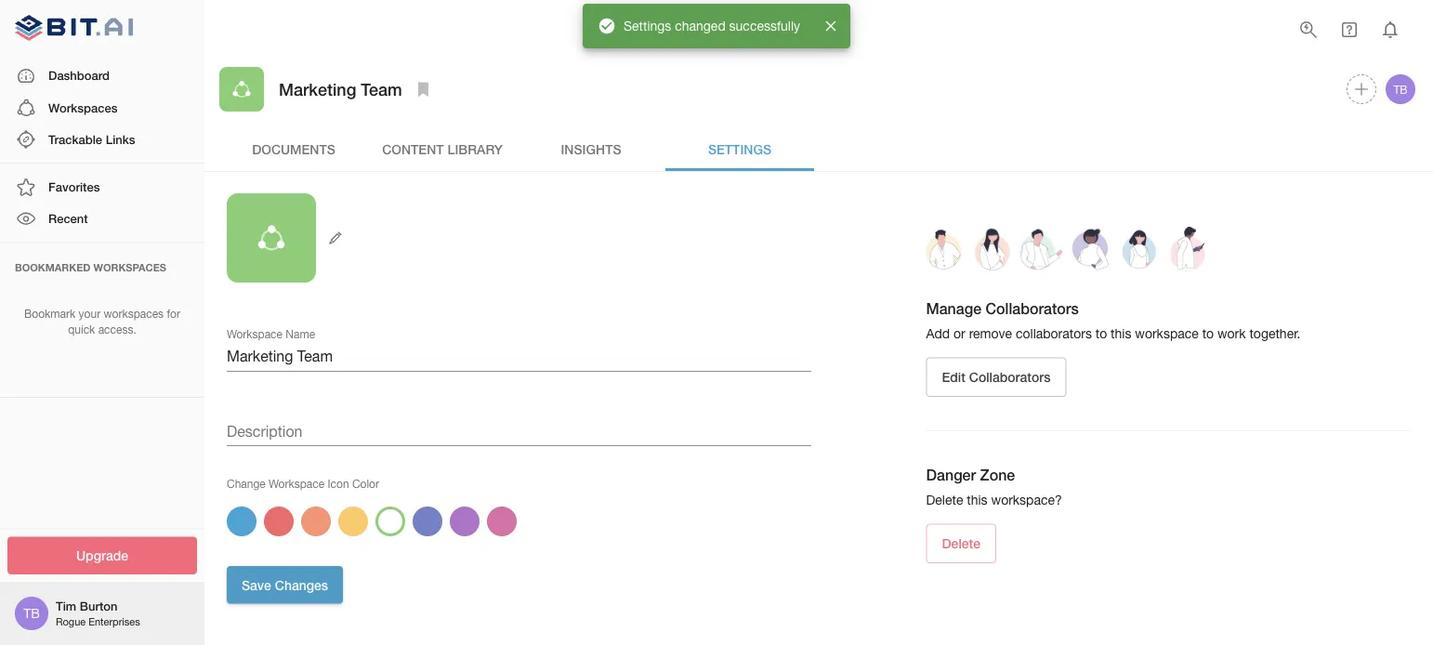 Task type: locate. For each thing, give the bounding box(es) containing it.
settings
[[624, 18, 671, 34], [708, 141, 772, 156]]

edit
[[942, 370, 966, 385]]

work
[[1218, 326, 1246, 341]]

burton
[[80, 599, 118, 613]]

settings for settings changed successfully
[[624, 18, 671, 34]]

0 vertical spatial settings
[[624, 18, 671, 34]]

collaborators
[[1016, 326, 1092, 341]]

settings link
[[666, 126, 814, 171]]

workspace left name
[[227, 328, 283, 340]]

name
[[286, 328, 315, 340]]

collaborators
[[986, 300, 1079, 317], [969, 370, 1051, 385]]

workspace
[[1135, 326, 1199, 341]]

this
[[1111, 326, 1132, 341], [967, 492, 988, 508]]

tab list containing documents
[[219, 126, 1419, 171]]

Workspace Name text field
[[227, 342, 812, 372]]

successfully
[[729, 18, 800, 34]]

collaborators for manage
[[986, 300, 1079, 317]]

delete down danger
[[926, 492, 963, 508]]

marketing
[[279, 79, 356, 99]]

workspace?
[[991, 492, 1062, 508]]

collaborators up collaborators
[[986, 300, 1079, 317]]

this down "zone"
[[967, 492, 988, 508]]

upgrade
[[76, 548, 128, 563]]

to
[[1096, 326, 1107, 341], [1203, 326, 1214, 341]]

documents
[[252, 141, 335, 156]]

settings inside tab list
[[708, 141, 772, 156]]

0 horizontal spatial settings
[[624, 18, 671, 34]]

collaborators inside manage collaborators add or remove collaborators to this workspace to work together.
[[986, 300, 1079, 317]]

favorites
[[48, 180, 100, 194]]

0 vertical spatial tb
[[1394, 83, 1408, 96]]

bookmarked workspaces
[[15, 261, 166, 273]]

0 vertical spatial this
[[1111, 326, 1132, 341]]

content library link
[[368, 126, 517, 171]]

workspace
[[227, 328, 283, 340], [269, 477, 325, 490]]

tim burton rogue enterprises
[[56, 599, 140, 628]]

1 horizontal spatial settings
[[708, 141, 772, 156]]

this inside danger zone delete this workspace?
[[967, 492, 988, 508]]

tb inside button
[[1394, 83, 1408, 96]]

delete
[[926, 492, 963, 508], [942, 536, 981, 551]]

bookmark image
[[412, 78, 435, 100]]

delete down danger zone delete this workspace?
[[942, 536, 981, 551]]

changes
[[275, 577, 328, 592]]

settings inside alert
[[624, 18, 671, 34]]

delete button
[[926, 524, 997, 563]]

1 vertical spatial settings
[[708, 141, 772, 156]]

this left workspace
[[1111, 326, 1132, 341]]

1 vertical spatial this
[[967, 492, 988, 508]]

icon
[[328, 477, 349, 490]]

1 horizontal spatial tb
[[1394, 83, 1408, 96]]

content
[[382, 141, 444, 156]]

workspaces
[[48, 100, 118, 115]]

workspaces button
[[0, 92, 205, 124]]

1 vertical spatial delete
[[942, 536, 981, 551]]

to right collaborators
[[1096, 326, 1107, 341]]

workspace name
[[227, 328, 315, 340]]

save
[[242, 577, 271, 592]]

0 vertical spatial collaborators
[[986, 300, 1079, 317]]

tb
[[1394, 83, 1408, 96], [23, 606, 40, 621]]

links
[[106, 132, 135, 146]]

workspace left 'icon'
[[269, 477, 325, 490]]

2 to from the left
[[1203, 326, 1214, 341]]

1 vertical spatial tb
[[23, 606, 40, 621]]

access.
[[98, 323, 136, 336]]

1 horizontal spatial this
[[1111, 326, 1132, 341]]

zone
[[980, 466, 1015, 484]]

color
[[352, 477, 379, 490]]

library
[[448, 141, 503, 156]]

collaborators down remove
[[969, 370, 1051, 385]]

save changes
[[242, 577, 328, 592]]

0 vertical spatial delete
[[926, 492, 963, 508]]

tim
[[56, 599, 76, 613]]

workspaces
[[104, 307, 164, 320]]

collaborators inside button
[[969, 370, 1051, 385]]

settings for settings
[[708, 141, 772, 156]]

0 horizontal spatial this
[[967, 492, 988, 508]]

0 vertical spatial workspace
[[227, 328, 283, 340]]

your
[[79, 307, 101, 320]]

recent
[[48, 211, 88, 226]]

change workspace icon color
[[227, 477, 379, 490]]

to left 'work'
[[1203, 326, 1214, 341]]

change
[[227, 477, 266, 490]]

edit collaborators button
[[926, 358, 1067, 397]]

for
[[167, 307, 180, 320]]

marketing team
[[279, 79, 402, 99]]

changed
[[675, 18, 726, 34]]

0 horizontal spatial to
[[1096, 326, 1107, 341]]

tab list
[[219, 126, 1419, 171]]

settings changed successfully alert
[[583, 4, 851, 48]]

1 vertical spatial collaborators
[[969, 370, 1051, 385]]

1 horizontal spatial to
[[1203, 326, 1214, 341]]



Task type: describe. For each thing, give the bounding box(es) containing it.
this inside manage collaborators add or remove collaborators to this workspace to work together.
[[1111, 326, 1132, 341]]

delete inside "button"
[[942, 536, 981, 551]]

danger zone delete this workspace?
[[926, 466, 1062, 508]]

dashboard button
[[0, 60, 205, 92]]

0 horizontal spatial tb
[[23, 606, 40, 621]]

together.
[[1250, 326, 1301, 341]]

insights
[[561, 141, 621, 156]]

add
[[926, 326, 950, 341]]

trackable links
[[48, 132, 135, 146]]

rogue
[[56, 616, 86, 628]]

manage collaborators add or remove collaborators to this workspace to work together.
[[926, 300, 1301, 341]]

dashboard
[[48, 68, 110, 83]]

remove
[[969, 326, 1012, 341]]

1 vertical spatial workspace
[[269, 477, 325, 490]]

settings changed successfully
[[624, 18, 800, 34]]

insights link
[[517, 126, 666, 171]]

content library
[[382, 141, 503, 156]]

upgrade button
[[7, 537, 197, 574]]

edit collaborators
[[942, 370, 1051, 385]]

or
[[954, 326, 966, 341]]

Workspace Description text field
[[227, 416, 812, 446]]

bookmark your workspaces for quick access.
[[24, 307, 180, 336]]

enterprises
[[89, 616, 140, 628]]

danger
[[926, 466, 976, 484]]

save changes button
[[227, 566, 343, 604]]

1 to from the left
[[1096, 326, 1107, 341]]

quick
[[68, 323, 95, 336]]

trackable links button
[[0, 124, 205, 155]]

bookmarked
[[15, 261, 91, 273]]

tb button
[[1383, 72, 1419, 107]]

collaborators for edit
[[969, 370, 1051, 385]]

trackable
[[48, 132, 102, 146]]

manage
[[926, 300, 982, 317]]

team
[[361, 79, 402, 99]]

recent button
[[0, 203, 205, 235]]

bookmark
[[24, 307, 76, 320]]

favorites button
[[0, 171, 205, 203]]

documents link
[[219, 126, 368, 171]]

delete inside danger zone delete this workspace?
[[926, 492, 963, 508]]

workspaces
[[93, 261, 166, 273]]



Task type: vqa. For each thing, say whether or not it's contained in the screenshot.
Search Workspaces... text box at the top of page
no



